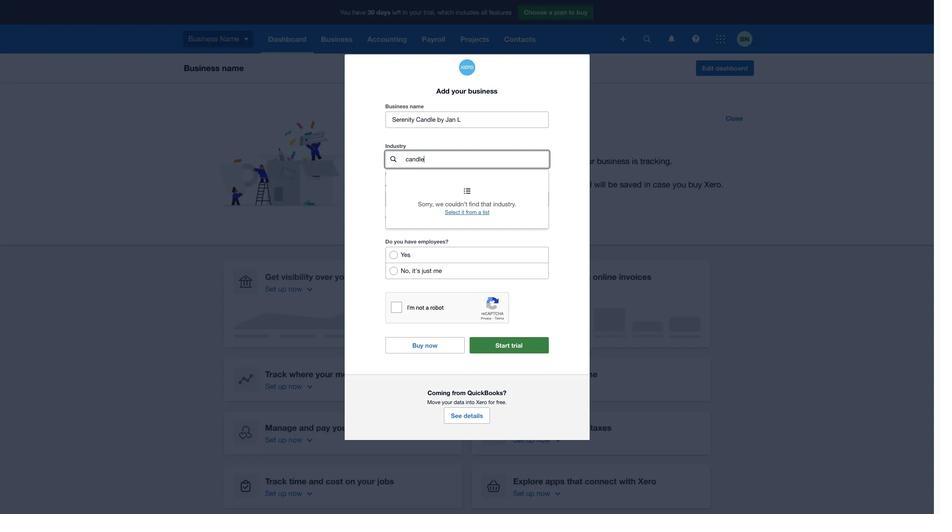 Task type: vqa. For each thing, say whether or not it's contained in the screenshot.
left Find
yes



Task type: locate. For each thing, give the bounding box(es) containing it.
1 vertical spatial your
[[418, 172, 427, 176]]

list right this
[[488, 171, 495, 177]]

your left data
[[442, 399, 453, 405]]

business
[[386, 103, 409, 109]]

now
[[425, 342, 438, 349]]

you inside if you can't find your industry, select it from this list
[[389, 172, 397, 176]]

if
[[386, 172, 388, 176]]

time
[[386, 216, 396, 221], [452, 216, 462, 221]]

find right can't
[[409, 172, 416, 176]]

find
[[409, 172, 416, 176], [469, 201, 480, 208]]

buy now button
[[386, 337, 465, 353]]

0 vertical spatial you
[[389, 172, 397, 176]]

1 horizontal spatial find
[[469, 201, 480, 208]]

your for can't
[[418, 172, 427, 176]]

time down select
[[452, 216, 462, 221]]

list right a
[[483, 209, 490, 215]]

from up data
[[452, 389, 466, 396]]

your left industry,
[[418, 172, 427, 176]]

your inside the coming from quickbooks? move your data into xero for free.
[[442, 399, 453, 405]]

05:00)
[[422, 216, 435, 221]]

your right add
[[452, 86, 466, 95]]

free.
[[497, 399, 507, 405]]

2 vertical spatial your
[[442, 399, 453, 405]]

1 it from the top
[[462, 171, 465, 177]]

start trial button
[[470, 337, 549, 353]]

into
[[466, 399, 475, 405]]

select
[[446, 171, 460, 177]]

xero image
[[459, 59, 475, 76]]

add your business
[[437, 86, 498, 95]]

1 vertical spatial you
[[394, 238, 403, 245]]

2 vertical spatial from
[[452, 389, 466, 396]]

0 vertical spatial list
[[488, 171, 495, 177]]

0 vertical spatial find
[[409, 172, 416, 176]]

1 vertical spatial find
[[469, 201, 480, 208]]

1 vertical spatial it
[[462, 209, 465, 215]]

zone:
[[397, 216, 409, 221]]

it
[[462, 171, 465, 177], [462, 209, 465, 215]]

move
[[427, 399, 441, 405]]

you right if
[[389, 172, 397, 176]]

from inside sorry, we couldn't find that industry. select it from a list
[[466, 209, 477, 215]]

list for industry,
[[488, 171, 495, 177]]

couldn't
[[445, 201, 468, 208]]

me
[[434, 267, 442, 274]]

coming
[[428, 389, 451, 396]]

xero
[[476, 399, 487, 405]]

it right select
[[462, 171, 465, 177]]

you right do
[[394, 238, 403, 245]]

start trial
[[496, 342, 523, 349]]

your inside if you can't find your industry, select it from this list
[[418, 172, 427, 176]]

it inside sorry, we couldn't find that industry. select it from a list
[[462, 209, 465, 215]]

&
[[472, 216, 475, 221]]

sorry, we couldn't find that industry. select it from a list
[[418, 201, 517, 215]]

1 vertical spatial list
[[483, 209, 490, 215]]

trial
[[512, 342, 523, 349]]

0 horizontal spatial find
[[409, 172, 416, 176]]

(us
[[463, 216, 471, 221]]

your
[[452, 86, 466, 95], [418, 172, 427, 176], [442, 399, 453, 405]]

coming from quickbooks? move your data into xero for free.
[[427, 389, 507, 405]]

industry
[[386, 143, 406, 149]]

1 vertical spatial from
[[466, 209, 477, 215]]

do you have employees?
[[386, 238, 449, 245]]

find inside sorry, we couldn't find that industry. select it from a list
[[469, 201, 480, 208]]

industry,
[[428, 172, 445, 176]]

from
[[466, 171, 477, 177], [466, 209, 477, 215], [452, 389, 466, 396]]

Industry field
[[405, 152, 549, 167]]

find for your
[[409, 172, 416, 176]]

from up the &
[[466, 209, 477, 215]]

list for industry.
[[483, 209, 490, 215]]

canada)
[[476, 216, 493, 221]]

you for have
[[394, 238, 403, 245]]

0 vertical spatial it
[[462, 171, 465, 177]]

business
[[468, 86, 498, 95]]

you
[[389, 172, 397, 176], [394, 238, 403, 245]]

no, it's just me
[[401, 267, 442, 274]]

quickbooks?
[[468, 389, 507, 396]]

sorry,
[[418, 201, 434, 208]]

from left this
[[466, 171, 477, 177]]

find inside if you can't find your industry, select it from this list
[[409, 172, 416, 176]]

list inside sorry, we couldn't find that industry. select it from a list
[[483, 209, 490, 215]]

1 horizontal spatial time
[[452, 216, 462, 221]]

that
[[481, 201, 492, 208]]

find for that
[[469, 201, 480, 208]]

yes
[[401, 251, 411, 258]]

can't
[[398, 172, 408, 176]]

2 it from the top
[[462, 209, 465, 215]]

0 horizontal spatial time
[[386, 216, 396, 221]]

industry.
[[493, 201, 517, 208]]

do
[[386, 238, 393, 245]]

find up a
[[469, 201, 480, 208]]

0 vertical spatial from
[[466, 171, 477, 177]]

your for quickbooks?
[[442, 399, 453, 405]]

a
[[478, 209, 482, 215]]

list
[[488, 171, 495, 177], [483, 209, 490, 215]]

0 vertical spatial your
[[452, 86, 466, 95]]

time left 'zone:'
[[386, 216, 396, 221]]

it up (us
[[462, 209, 465, 215]]



Task type: describe. For each thing, give the bounding box(es) containing it.
time zone: (utc-05:00) eastern time (us & canada)
[[386, 216, 493, 221]]

buy now
[[413, 342, 438, 349]]

business name
[[386, 103, 424, 109]]

add
[[437, 86, 450, 95]]

start
[[496, 342, 510, 349]]

just
[[422, 267, 432, 274]]

employees?
[[418, 238, 449, 245]]

buy
[[413, 342, 424, 349]]

time inside time zone: (utc-05:00) eastern time (us & canada)
[[452, 216, 462, 221]]

see details
[[451, 412, 483, 419]]

this
[[478, 171, 487, 177]]

see
[[451, 412, 462, 419]]

(utc-
[[410, 216, 422, 221]]

for
[[489, 399, 495, 405]]

if you can't find your industry, select it from this list
[[386, 171, 495, 177]]

sorry, we couldn't find that industry. group
[[386, 170, 549, 228]]

from for industry,
[[466, 171, 477, 177]]

data
[[454, 399, 465, 405]]

search icon image
[[391, 156, 397, 162]]

from for industry.
[[466, 209, 477, 215]]

from inside the coming from quickbooks? move your data into xero for free.
[[452, 389, 466, 396]]

have
[[405, 238, 417, 245]]

details
[[464, 412, 483, 419]]

select it from a list button
[[445, 209, 490, 215]]

do you have employees? group
[[386, 247, 549, 279]]

it for industry.
[[462, 209, 465, 215]]

name
[[410, 103, 424, 109]]

country
[[386, 182, 406, 189]]

you for can't
[[389, 172, 397, 176]]

no,
[[401, 267, 411, 274]]

we
[[436, 201, 444, 208]]

see details button
[[444, 407, 490, 424]]

it's
[[412, 267, 420, 274]]

select
[[445, 209, 460, 215]]

it for industry,
[[462, 171, 465, 177]]

Business name field
[[386, 112, 549, 127]]

eastern
[[436, 216, 451, 221]]

select it from this list button
[[446, 171, 495, 177]]



